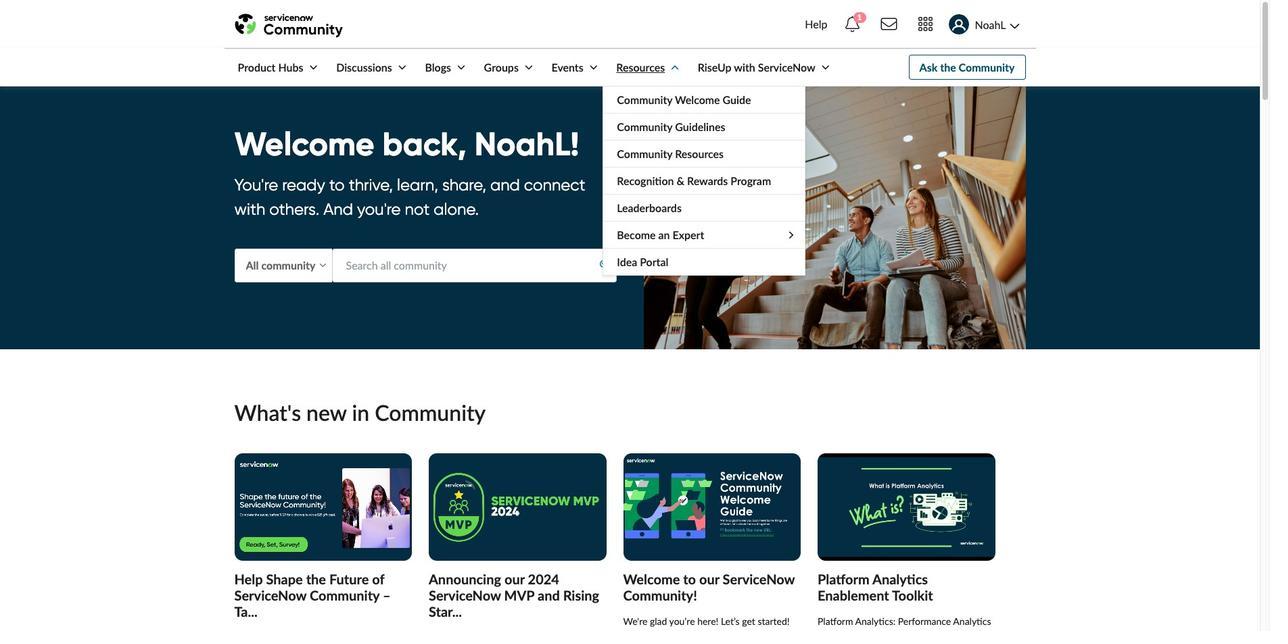 Task type: describe. For each thing, give the bounding box(es) containing it.
future
[[329, 572, 369, 588]]

&
[[677, 175, 685, 187]]

you're
[[670, 616, 695, 628]]

share,
[[442, 176, 486, 195]]

shape
[[266, 572, 303, 588]]

not
[[405, 200, 430, 220]]

help shape the future of servicenow community – take our survey! image
[[234, 454, 412, 562]]

guidelines
[[675, 120, 726, 133]]

to inside welcome to our servicenow community!
[[684, 572, 696, 588]]

recognition
[[617, 175, 674, 187]]

hubs
[[278, 61, 303, 74]]

ask
[[920, 61, 938, 74]]

noahl image
[[949, 15, 969, 35]]

platform analytics enablement toolkit link
[[818, 572, 934, 604]]

community resources
[[617, 148, 724, 160]]

product hubs
[[238, 61, 303, 74]]

and
[[324, 200, 353, 220]]

become
[[617, 229, 656, 242]]

welcome to our servicenow community! image
[[624, 454, 801, 562]]

you're
[[234, 176, 278, 195]]

servicenow inside help shape the future of servicenow community – ta...
[[234, 588, 307, 604]]

announcing
[[429, 572, 501, 588]]

ask the community link
[[909, 55, 1026, 80]]

program
[[731, 175, 771, 187]]

riseup with servicenow
[[698, 61, 816, 74]]

announcing our 2024 servicenow mvp and rising star...
[[429, 572, 600, 620]]

product hubs link
[[224, 49, 320, 86]]

performance
[[898, 616, 952, 628]]

product
[[238, 61, 276, 74]]

recognition & rewards program
[[617, 175, 771, 187]]

idea
[[617, 256, 638, 269]]

platform analytics enablement toolkit
[[818, 572, 934, 604]]

thrive,
[[349, 176, 393, 195]]

ta...
[[234, 604, 258, 620]]

announcing our 2024 servicenow mvp and rising star awardees image
[[429, 454, 607, 562]]

become an expert
[[617, 229, 705, 242]]

help shape the future of servicenow community – ta...
[[234, 572, 391, 620]]

events
[[552, 61, 584, 74]]

idea portal link
[[604, 249, 805, 275]]

new
[[307, 400, 347, 427]]

alone.
[[434, 200, 479, 220]]

an
[[659, 229, 670, 242]]

community welcome guide
[[617, 93, 751, 106]]

menu containing community welcome guide
[[603, 86, 806, 276]]

help shape the future of servicenow community – ta... link
[[234, 572, 391, 620]]

servicenow inside menu bar
[[758, 61, 816, 74]]

platform for platform analytics enablement toolkit
[[818, 572, 870, 588]]

discussions link
[[323, 49, 409, 86]]

back,
[[383, 124, 467, 165]]

Search text field
[[332, 249, 617, 283]]

help link
[[801, 5, 832, 43]]

you're
[[357, 200, 401, 220]]

announcing our 2024 servicenow mvp and rising star... link
[[429, 572, 600, 620]]

resources inside menu
[[675, 148, 724, 160]]

noahl!
[[475, 124, 579, 165]]

help for help shape the future of servicenow community – ta...
[[234, 572, 263, 588]]

groups link
[[471, 49, 536, 86]]

–
[[383, 588, 391, 604]]

ask the community
[[920, 61, 1015, 74]]

we're
[[624, 616, 648, 628]]

idea portal
[[617, 256, 669, 269]]

of
[[372, 572, 384, 588]]

star...
[[429, 604, 462, 620]]

community welcome guide link
[[604, 87, 805, 113]]



Task type: locate. For each thing, give the bounding box(es) containing it.
0 vertical spatial help
[[805, 18, 828, 30]]

community inside help shape the future of servicenow community – ta...
[[310, 588, 380, 604]]

welcome inside menu
[[675, 93, 720, 106]]

community!
[[624, 588, 697, 604]]

noahl
[[975, 18, 1006, 31]]

1 vertical spatial analytics
[[954, 616, 992, 628]]

guide
[[723, 93, 751, 106]]

1 horizontal spatial help
[[805, 18, 828, 30]]

get
[[742, 616, 756, 628]]

our up here!
[[700, 572, 720, 588]]

analytics right performance
[[954, 616, 992, 628]]

portal
[[640, 256, 669, 269]]

events link
[[538, 49, 601, 86]]

ready
[[282, 176, 325, 195]]

0 horizontal spatial and
[[491, 176, 520, 195]]

1 horizontal spatial to
[[684, 572, 696, 588]]

become an expert link
[[604, 222, 805, 248]]

to
[[329, 176, 345, 195], [684, 572, 696, 588]]

community resources link
[[604, 141, 805, 167]]

we're glad you're here! let's get started!
[[624, 616, 790, 632]]

groups
[[484, 61, 519, 74]]

welcome for welcome to our servicenow community!
[[624, 572, 680, 588]]

started!
[[758, 616, 790, 628]]

analytics inside platform analytics enablement toolkit
[[873, 572, 928, 588]]

welcome back, noahl!
[[234, 124, 579, 165]]

to inside you're ready to thrive, learn, share, and connect with others. and you're not alone.
[[329, 176, 345, 195]]

servicenow inside welcome to our servicenow community!
[[723, 572, 795, 588]]

welcome up guidelines at right
[[675, 93, 720, 106]]

mvp
[[504, 588, 535, 604]]

with right riseup
[[734, 61, 756, 74]]

0 vertical spatial to
[[329, 176, 345, 195]]

our
[[505, 572, 525, 588], [700, 572, 720, 588]]

0 horizontal spatial help
[[234, 572, 263, 588]]

platform for platform analytics: performance analytics
[[818, 616, 854, 628]]

with inside you're ready to thrive, learn, share, and connect with others. and you're not alone.
[[234, 200, 265, 220]]

in
[[352, 400, 370, 427]]

platform up analytics: on the bottom of page
[[818, 572, 870, 588]]

analytics
[[873, 572, 928, 588], [954, 616, 992, 628]]

1 vertical spatial resources
[[675, 148, 724, 160]]

and right share,
[[491, 176, 520, 195]]

resources up community welcome guide
[[617, 61, 665, 74]]

0 vertical spatial analytics
[[873, 572, 928, 588]]

welcome up 'glad'
[[624, 572, 680, 588]]

welcome
[[675, 93, 720, 106], [234, 124, 375, 165], [624, 572, 680, 588]]

1 horizontal spatial resources
[[675, 148, 724, 160]]

welcome up 'ready'
[[234, 124, 375, 165]]

1 vertical spatial the
[[306, 572, 326, 588]]

0 horizontal spatial to
[[329, 176, 345, 195]]

help inside help shape the future of servicenow community – ta...
[[234, 572, 263, 588]]

1 vertical spatial to
[[684, 572, 696, 588]]

servicenow inside announcing our 2024 servicenow mvp and rising star...
[[429, 588, 501, 604]]

community guidelines link
[[604, 114, 805, 140]]

1 horizontal spatial and
[[538, 588, 560, 604]]

the inside help shape the future of servicenow community – ta...
[[306, 572, 326, 588]]

0 vertical spatial with
[[734, 61, 756, 74]]

welcome for welcome back, noahl!
[[234, 124, 375, 165]]

platform inside platform analytics: performance analytics
[[818, 616, 854, 628]]

you're ready to thrive, learn, share, and connect with others. and you're not alone.
[[234, 176, 586, 220]]

what's
[[234, 400, 301, 427]]

our left 2024
[[505, 572, 525, 588]]

0 horizontal spatial with
[[234, 200, 265, 220]]

1 vertical spatial platform
[[818, 616, 854, 628]]

1
[[858, 12, 862, 22]]

0 horizontal spatial analytics
[[873, 572, 928, 588]]

riseup
[[698, 61, 732, 74]]

to up and
[[329, 176, 345, 195]]

1 horizontal spatial analytics
[[954, 616, 992, 628]]

with
[[734, 61, 756, 74], [234, 200, 265, 220]]

and inside you're ready to thrive, learn, share, and connect with others. and you're not alone.
[[491, 176, 520, 195]]

here!
[[698, 616, 719, 628]]

0 horizontal spatial our
[[505, 572, 525, 588]]

with inside riseup with servicenow link
[[734, 61, 756, 74]]

0 vertical spatial welcome
[[675, 93, 720, 106]]

menu bar
[[224, 49, 833, 276]]

recognition & rewards program link
[[604, 168, 805, 194]]

what's new in community
[[234, 400, 486, 427]]

platform inside platform analytics enablement toolkit
[[818, 572, 870, 588]]

with down you're
[[234, 200, 265, 220]]

the
[[941, 61, 957, 74], [306, 572, 326, 588]]

0 horizontal spatial resources
[[617, 61, 665, 74]]

blogs
[[425, 61, 451, 74]]

and right mvp
[[538, 588, 560, 604]]

community guidelines
[[617, 120, 726, 133]]

help left 1
[[805, 18, 828, 30]]

leaderboards link
[[604, 195, 805, 221]]

resources link
[[603, 49, 682, 86]]

analytics:
[[856, 616, 896, 628]]

2 vertical spatial welcome
[[624, 572, 680, 588]]

0 vertical spatial platform
[[818, 572, 870, 588]]

rewards
[[687, 175, 728, 187]]

help up ta...
[[234, 572, 263, 588]]

resources down guidelines at right
[[675, 148, 724, 160]]

noahl button
[[944, 6, 1026, 43]]

the right ask
[[941, 61, 957, 74]]

connect
[[524, 176, 586, 195]]

enablement
[[818, 588, 890, 604]]

1 vertical spatial with
[[234, 200, 265, 220]]

platform analytics: performance analytics
[[818, 616, 992, 632]]

blogs link
[[412, 49, 468, 86]]

welcome to our servicenow community! link
[[624, 572, 795, 604]]

1 horizontal spatial our
[[700, 572, 720, 588]]

glad
[[650, 616, 667, 628]]

1 platform from the top
[[818, 572, 870, 588]]

let's
[[721, 616, 740, 628]]

riseup with servicenow link
[[685, 49, 833, 86]]

others.
[[269, 200, 320, 220]]

and
[[491, 176, 520, 195], [538, 588, 560, 604]]

the right shape
[[306, 572, 326, 588]]

leaderboards
[[617, 202, 682, 214]]

None submit
[[595, 256, 616, 276]]

2 platform from the top
[[818, 616, 854, 628]]

and inside announcing our 2024 servicenow mvp and rising star...
[[538, 588, 560, 604]]

welcome to our servicenow community!
[[624, 572, 795, 604]]

resources inside "link"
[[617, 61, 665, 74]]

help
[[805, 18, 828, 30], [234, 572, 263, 588]]

2 our from the left
[[700, 572, 720, 588]]

menu
[[603, 86, 806, 276]]

1 vertical spatial help
[[234, 572, 263, 588]]

toolkit
[[892, 588, 934, 604]]

our inside announcing our 2024 servicenow mvp and rising star...
[[505, 572, 525, 588]]

1 horizontal spatial with
[[734, 61, 756, 74]]

1 our from the left
[[505, 572, 525, 588]]

1 horizontal spatial the
[[941, 61, 957, 74]]

learn,
[[397, 176, 438, 195]]

platform analytics enablement toolkit image
[[818, 454, 996, 562]]

2024
[[528, 572, 560, 588]]

0 vertical spatial and
[[491, 176, 520, 195]]

analytics inside platform analytics: performance analytics
[[954, 616, 992, 628]]

menu bar containing product hubs
[[224, 49, 833, 276]]

help for help
[[805, 18, 828, 30]]

analytics up platform analytics: performance analytics
[[873, 572, 928, 588]]

1 vertical spatial welcome
[[234, 124, 375, 165]]

1 vertical spatial and
[[538, 588, 560, 604]]

our inside welcome to our servicenow community!
[[700, 572, 720, 588]]

discussions
[[336, 61, 392, 74]]

0 vertical spatial resources
[[617, 61, 665, 74]]

0 vertical spatial the
[[941, 61, 957, 74]]

to up you're
[[684, 572, 696, 588]]

rising
[[563, 588, 600, 604]]

platform
[[818, 572, 870, 588], [818, 616, 854, 628]]

platform down 'enablement'
[[818, 616, 854, 628]]

community
[[959, 61, 1015, 74], [617, 93, 673, 106], [617, 120, 673, 133], [617, 148, 673, 160], [375, 400, 486, 427], [310, 588, 380, 604]]

expert
[[673, 229, 705, 242]]

0 horizontal spatial the
[[306, 572, 326, 588]]

welcome inside welcome to our servicenow community!
[[624, 572, 680, 588]]



Task type: vqa. For each thing, say whether or not it's contained in the screenshot.
"we" in Enable DEI in the business By taking a global, data‑driven approach, we enable our entire organization to support DEI priorities and improve equitable outcomes across the employee journey.
no



